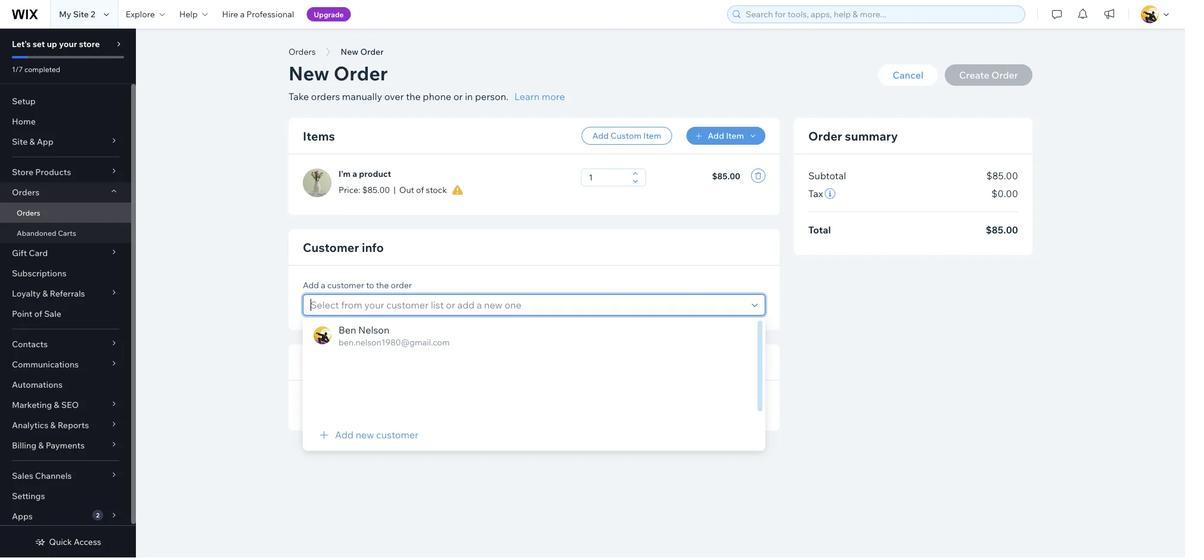 Task type: locate. For each thing, give the bounding box(es) containing it.
1 horizontal spatial customer
[[376, 429, 419, 441]]

order up 'subtotal'
[[808, 128, 842, 143]]

& right billing
[[38, 441, 44, 451]]

0 vertical spatial a
[[240, 9, 245, 19]]

hire a professional link
[[215, 0, 301, 29]]

1 vertical spatial —
[[756, 411, 765, 423]]

of inside 'link'
[[34, 309, 42, 319]]

& for site
[[29, 137, 35, 147]]

1 horizontal spatial a
[[321, 280, 325, 291]]

and
[[363, 355, 384, 370]]

1 vertical spatial 2
[[96, 512, 99, 519]]

2 vertical spatial orders
[[17, 208, 40, 217]]

subscriptions
[[12, 268, 66, 279]]

ben.nelson1980@gmail.com
[[339, 337, 450, 348]]

add inside "button"
[[592, 131, 609, 141]]

products
[[35, 167, 71, 177]]

orders button
[[283, 43, 322, 61]]

0 horizontal spatial 2
[[91, 9, 95, 19]]

add for add custom item
[[592, 131, 609, 141]]

1 vertical spatial of
[[34, 309, 42, 319]]

point of sale
[[12, 309, 61, 319]]

1 horizontal spatial of
[[416, 185, 424, 195]]

home link
[[0, 111, 131, 132]]

sales channels
[[12, 471, 72, 481]]

1 vertical spatial customer
[[376, 429, 419, 441]]

1 — from the top
[[756, 389, 765, 401]]

set
[[33, 39, 45, 49]]

analytics & reports button
[[0, 416, 131, 436]]

&
[[29, 137, 35, 147], [42, 289, 48, 299], [54, 400, 59, 410], [50, 420, 56, 431], [38, 441, 44, 451]]

automations
[[12, 380, 63, 390]]

add a customer to the order
[[303, 280, 412, 291]]

new down orders button
[[289, 61, 329, 85]]

store products button
[[0, 162, 131, 182]]

store products
[[12, 167, 71, 177]]

site down home at the top
[[12, 137, 28, 147]]

the
[[406, 91, 421, 103], [376, 280, 389, 291]]

1 item from the left
[[643, 131, 661, 141]]

a right i'm in the left of the page
[[353, 169, 357, 179]]

$85.00 down 'add item' button
[[712, 171, 740, 181]]

0 vertical spatial of
[[416, 185, 424, 195]]

stock
[[426, 185, 447, 195]]

orders inside button
[[289, 46, 316, 57]]

or
[[453, 91, 463, 103]]

orders up abandoned
[[17, 208, 40, 217]]

& left app
[[29, 137, 35, 147]]

0 vertical spatial the
[[406, 91, 421, 103]]

orders
[[289, 46, 316, 57], [12, 187, 39, 198], [17, 208, 40, 217]]

customer for new
[[376, 429, 419, 441]]

add for add shipping
[[303, 410, 319, 420]]

my site 2
[[59, 9, 95, 19]]

Search for tools, apps, help & more... field
[[742, 6, 1021, 23]]

2 up "access"
[[96, 512, 99, 519]]

item inside "button"
[[643, 131, 661, 141]]

a down customer
[[321, 280, 325, 291]]

1 vertical spatial orders
[[12, 187, 39, 198]]

automations link
[[0, 375, 131, 395]]

billing & payments
[[12, 441, 85, 451]]

add inside button
[[303, 410, 319, 420]]

add for add item
[[708, 131, 724, 141]]

orders up take
[[289, 46, 316, 57]]

store
[[79, 39, 100, 49]]

my
[[59, 9, 71, 19]]

setup
[[12, 96, 36, 106]]

store
[[12, 167, 33, 177]]

0 horizontal spatial customer
[[327, 280, 364, 291]]

0 vertical spatial site
[[73, 9, 89, 19]]

1/7
[[12, 65, 23, 74]]

2
[[91, 9, 95, 19], [96, 512, 99, 519]]

site
[[73, 9, 89, 19], [12, 137, 28, 147]]

order inside button
[[360, 46, 384, 57]]

0 horizontal spatial the
[[376, 280, 389, 291]]

subscriptions link
[[0, 263, 131, 284]]

2 — from the top
[[756, 411, 765, 423]]

1 horizontal spatial the
[[406, 91, 421, 103]]

professional
[[247, 9, 294, 19]]

& inside dropdown button
[[29, 137, 35, 147]]

customer left to
[[327, 280, 364, 291]]

customer
[[327, 280, 364, 291], [376, 429, 419, 441]]

order
[[391, 280, 412, 291]]

0 horizontal spatial of
[[34, 309, 42, 319]]

your
[[59, 39, 77, 49]]

customer info
[[303, 240, 384, 255]]

1 horizontal spatial new
[[341, 46, 358, 57]]

billing & payments button
[[0, 436, 131, 456]]

1 horizontal spatial 2
[[96, 512, 99, 519]]

0 vertical spatial order
[[360, 46, 384, 57]]

0 vertical spatial 2
[[91, 9, 95, 19]]

settings
[[12, 491, 45, 502]]

payments
[[46, 441, 85, 451]]

orders inside dropdown button
[[12, 187, 39, 198]]

add new customer
[[335, 429, 419, 441]]

contacts
[[12, 339, 48, 350]]

setup link
[[0, 91, 131, 111]]

2 right my at top
[[91, 9, 95, 19]]

orders link
[[0, 203, 131, 223]]

take
[[289, 91, 309, 103]]

the right to
[[376, 280, 389, 291]]

2 vertical spatial a
[[321, 280, 325, 291]]

customer right new
[[376, 429, 419, 441]]

new order
[[341, 46, 384, 57]]

order inside new order take orders manually over the phone or in person. learn more
[[334, 61, 388, 85]]

gift card
[[12, 248, 48, 258]]

upgrade button
[[307, 7, 351, 21]]

add discount
[[303, 388, 356, 399]]

1 vertical spatial a
[[353, 169, 357, 179]]

& left the seo
[[54, 400, 59, 410]]

of left the 'sale'
[[34, 309, 42, 319]]

0 horizontal spatial item
[[643, 131, 661, 141]]

None text field
[[585, 169, 629, 186]]

1 horizontal spatial item
[[726, 131, 744, 141]]

& for billing
[[38, 441, 44, 451]]

of right out
[[416, 185, 424, 195]]

price: $85.00 |
[[339, 185, 396, 195]]

site right my at top
[[73, 9, 89, 19]]

0 horizontal spatial new
[[289, 61, 329, 85]]

& right "loyalty"
[[42, 289, 48, 299]]

1 vertical spatial site
[[12, 137, 28, 147]]

the inside new order take orders manually over the phone or in person. learn more
[[406, 91, 421, 103]]

& left reports at the bottom left of the page
[[50, 420, 56, 431]]

orders down store
[[12, 187, 39, 198]]

customer for a
[[327, 280, 364, 291]]

0 horizontal spatial a
[[240, 9, 245, 19]]

abandoned
[[17, 229, 56, 238]]

add custom item
[[592, 131, 661, 141]]

0 vertical spatial —
[[756, 389, 765, 401]]

new down upgrade button at the left top of the page
[[341, 46, 358, 57]]

nelson
[[358, 324, 389, 336]]

order
[[360, 46, 384, 57], [334, 61, 388, 85], [808, 128, 842, 143]]

—
[[756, 389, 765, 401], [756, 411, 765, 423]]

0 vertical spatial orders
[[289, 46, 316, 57]]

help
[[179, 9, 198, 19]]

0 horizontal spatial site
[[12, 137, 28, 147]]

orders for orders dropdown button
[[12, 187, 39, 198]]

communications button
[[0, 355, 131, 375]]

0 vertical spatial customer
[[327, 280, 364, 291]]

new inside new order take orders manually over the phone or in person. learn more
[[289, 61, 329, 85]]

add custom item button
[[582, 127, 672, 145]]

2 horizontal spatial a
[[353, 169, 357, 179]]

customer
[[303, 240, 359, 255]]

discounts
[[303, 355, 360, 370]]

new inside new order button
[[341, 46, 358, 57]]

customer inside button
[[376, 429, 419, 441]]

ben nelson image
[[314, 327, 331, 345]]

ben nelson option
[[303, 318, 755, 354]]

let's
[[12, 39, 31, 49]]

0 vertical spatial new
[[341, 46, 358, 57]]

product
[[359, 169, 391, 179]]

abandoned carts link
[[0, 223, 131, 243]]

marketing & seo button
[[0, 395, 131, 416]]

settings link
[[0, 486, 131, 507]]

1 vertical spatial order
[[334, 61, 388, 85]]

add
[[592, 131, 609, 141], [708, 131, 724, 141], [303, 280, 319, 291], [303, 388, 319, 399], [303, 410, 319, 420], [335, 429, 354, 441]]

$85.00 down $0.00
[[986, 224, 1018, 236]]

person.
[[475, 91, 508, 103]]

order down new order button
[[334, 61, 388, 85]]

order up manually
[[360, 46, 384, 57]]

1 vertical spatial new
[[289, 61, 329, 85]]

a right hire on the top left of the page
[[240, 9, 245, 19]]

item
[[643, 131, 661, 141], [726, 131, 744, 141]]

the right over
[[406, 91, 421, 103]]

1 vertical spatial the
[[376, 280, 389, 291]]

reports
[[58, 420, 89, 431]]

2 item from the left
[[726, 131, 744, 141]]

ben nelson ben.nelson1980@gmail.com
[[339, 324, 450, 348]]



Task type: describe. For each thing, give the bounding box(es) containing it.
orders for orders link
[[17, 208, 40, 217]]

2 inside sidebar element
[[96, 512, 99, 519]]

add shipping button
[[303, 410, 356, 421]]

order for new order
[[360, 46, 384, 57]]

new order take orders manually over the phone or in person. learn more
[[289, 61, 565, 103]]

orders
[[311, 91, 340, 103]]

add discount button
[[303, 388, 356, 399]]

out
[[399, 185, 414, 195]]

new for new order take orders manually over the phone or in person. learn more
[[289, 61, 329, 85]]

cancel button
[[878, 64, 938, 86]]

loyalty
[[12, 289, 41, 299]]

2 vertical spatial order
[[808, 128, 842, 143]]

completed
[[24, 65, 60, 74]]

$0.00
[[992, 188, 1018, 200]]

shipping
[[321, 410, 356, 420]]

shipping
[[387, 355, 437, 370]]

item inside button
[[726, 131, 744, 141]]

discount
[[321, 388, 356, 399]]

& for loyalty
[[42, 289, 48, 299]]

order summary
[[808, 128, 898, 143]]

& for marketing
[[54, 400, 59, 410]]

tax
[[808, 188, 823, 200]]

1/7 completed
[[12, 65, 60, 74]]

to
[[366, 280, 374, 291]]

billing
[[12, 441, 36, 451]]

sidebar element
[[0, 29, 136, 559]]

channels
[[35, 471, 72, 481]]

access
[[74, 537, 101, 548]]

— for add discount
[[756, 389, 765, 401]]

in
[[465, 91, 473, 103]]

out of stock
[[399, 185, 447, 195]]

new order button
[[335, 43, 390, 61]]

upgrade
[[314, 10, 344, 19]]

i'm
[[339, 169, 351, 179]]

ben
[[339, 324, 356, 336]]

app
[[37, 137, 53, 147]]

new
[[356, 429, 374, 441]]

loyalty & referrals
[[12, 289, 85, 299]]

sales channels button
[[0, 466, 131, 486]]

1 horizontal spatial site
[[73, 9, 89, 19]]

cancel
[[893, 69, 923, 81]]

new for new order
[[341, 46, 358, 57]]

marketing & seo
[[12, 400, 79, 410]]

site & app
[[12, 137, 53, 147]]

loyalty & referrals button
[[0, 284, 131, 304]]

$85.00 up $0.00
[[986, 170, 1018, 182]]

more
[[542, 91, 565, 103]]

summary
[[845, 128, 898, 143]]

contacts button
[[0, 334, 131, 355]]

abandoned carts
[[17, 229, 76, 238]]

seo
[[61, 400, 79, 410]]

site inside dropdown button
[[12, 137, 28, 147]]

— for add shipping
[[756, 411, 765, 423]]

custom
[[611, 131, 641, 141]]

explore
[[126, 9, 155, 19]]

point of sale link
[[0, 304, 131, 324]]

add for add discount
[[303, 388, 319, 399]]

add shipping
[[303, 410, 356, 420]]

carts
[[58, 229, 76, 238]]

phone
[[423, 91, 451, 103]]

add for add new customer
[[335, 429, 354, 441]]

hire a professional
[[222, 9, 294, 19]]

add item button
[[686, 127, 765, 145]]

order for new order take orders manually over the phone or in person. learn more
[[334, 61, 388, 85]]

subtotal
[[808, 170, 846, 182]]

gift card button
[[0, 243, 131, 263]]

up
[[47, 39, 57, 49]]

Select from your customer list or add a new one field
[[307, 295, 748, 315]]

apps
[[12, 511, 33, 522]]

site & app button
[[0, 132, 131, 152]]

quick access
[[49, 537, 101, 548]]

communications
[[12, 359, 79, 370]]

& for analytics
[[50, 420, 56, 431]]

home
[[12, 116, 36, 127]]

hire
[[222, 9, 238, 19]]

sales
[[12, 471, 33, 481]]

$85.00 down product
[[362, 185, 390, 195]]

point
[[12, 309, 32, 319]]

a for professional
[[240, 9, 245, 19]]

of for out
[[416, 185, 424, 195]]

analytics & reports
[[12, 420, 89, 431]]

orders button
[[0, 182, 131, 203]]

of for point
[[34, 309, 42, 319]]

analytics
[[12, 420, 48, 431]]

a for product
[[353, 169, 357, 179]]

quick access button
[[35, 537, 101, 548]]

orders for orders button
[[289, 46, 316, 57]]

discounts and shipping
[[303, 355, 437, 370]]

marketing
[[12, 400, 52, 410]]

items
[[303, 128, 335, 143]]

a for customer
[[321, 280, 325, 291]]

add for add a customer to the order
[[303, 280, 319, 291]]

i'm a product
[[339, 169, 391, 179]]

learn
[[514, 91, 540, 103]]

gift
[[12, 248, 27, 258]]

info
[[362, 240, 384, 255]]



Task type: vqa. For each thing, say whether or not it's contained in the screenshot.
Contact within the button
no



